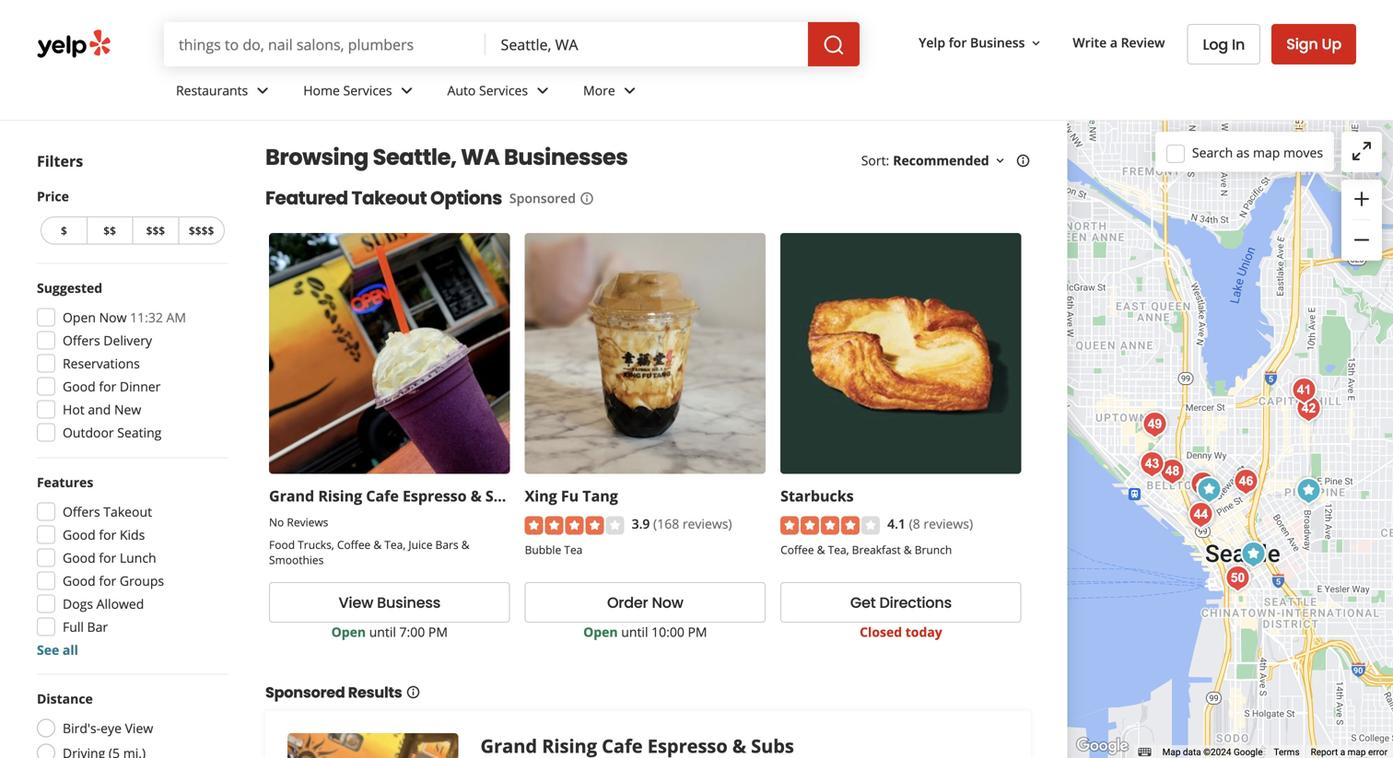 Task type: locate. For each thing, give the bounding box(es) containing it.
for for business
[[949, 34, 967, 51]]

good for lunch
[[63, 549, 156, 567]]

the crumpet shop image
[[1182, 497, 1219, 533]]

google
[[1234, 747, 1263, 758]]

1 vertical spatial business
[[377, 593, 440, 613]]

offers inside features group
[[63, 503, 100, 521]]

for inside suggested group
[[99, 378, 116, 395]]

good down good for kids
[[63, 549, 96, 567]]

dogs allowed
[[63, 595, 144, 613]]

24 chevron down v2 image right auto services
[[532, 80, 554, 102]]

good down offers takeout
[[63, 526, 96, 544]]

closed
[[860, 623, 902, 641]]

1 good from the top
[[63, 378, 96, 395]]

services inside home services link
[[343, 82, 392, 99]]

restaurants
[[176, 82, 248, 99]]

1 horizontal spatial coffee
[[781, 542, 814, 557]]

some random bar image
[[1134, 446, 1170, 483]]

$$$
[[146, 223, 165, 238]]

tea, inside grand rising cafe espresso & subs no reviews food trucks, coffee & tea, juice bars & smoothies
[[384, 537, 406, 552]]

0 horizontal spatial takeout
[[103, 503, 152, 521]]

none field things to do, nail salons, plumbers
[[164, 22, 486, 66]]

write a review
[[1073, 34, 1165, 51]]

view business link
[[269, 582, 510, 623]]

no
[[269, 515, 284, 530]]

16 info v2 image
[[1016, 153, 1031, 168], [580, 191, 594, 206], [406, 685, 421, 700]]

bubble tea
[[525, 542, 583, 557]]

4 good from the top
[[63, 572, 96, 590]]

bird's-
[[63, 720, 101, 737]]

for for groups
[[99, 572, 116, 590]]

good up hot
[[63, 378, 96, 395]]

starbucks link
[[781, 486, 854, 506]]

None search field
[[164, 22, 860, 66]]

1 services from the left
[[343, 82, 392, 99]]

1 horizontal spatial now
[[652, 593, 683, 613]]

offers takeout
[[63, 503, 152, 521]]

1 vertical spatial takeout
[[103, 503, 152, 521]]

1 horizontal spatial business
[[970, 34, 1025, 51]]

$
[[61, 223, 67, 238]]

& down 4.1 star rating image
[[817, 542, 825, 557]]

None field
[[164, 22, 486, 66], [486, 22, 808, 66]]

takeout down 'seattle,'
[[352, 185, 427, 211]]

1 horizontal spatial 16 info v2 image
[[580, 191, 594, 206]]

1 horizontal spatial a
[[1340, 747, 1345, 758]]

open down order
[[583, 623, 618, 641]]

24 chevron down v2 image inside more link
[[619, 80, 641, 102]]

16 info v2 image down the businesses
[[580, 191, 594, 206]]

map right the as
[[1253, 144, 1280, 161]]

24 chevron down v2 image left auto
[[396, 80, 418, 102]]

for inside "button"
[[949, 34, 967, 51]]

2 vertical spatial 16 info v2 image
[[406, 685, 421, 700]]

offers
[[63, 332, 100, 349], [63, 503, 100, 521]]

1 horizontal spatial 24 chevron down v2 image
[[532, 80, 554, 102]]

business inside "button"
[[970, 34, 1025, 51]]

in
[[1232, 34, 1245, 55]]

open for view business
[[331, 623, 366, 641]]

0 vertical spatial takeout
[[352, 185, 427, 211]]

storyville coffee company image
[[1183, 498, 1220, 535]]

open for order now
[[583, 623, 618, 641]]

good inside suggested group
[[63, 378, 96, 395]]

restaurants link
[[161, 66, 289, 120]]

a
[[1110, 34, 1118, 51], [1340, 747, 1345, 758]]

a for write
[[1110, 34, 1118, 51]]

business left 16 chevron down v2 icon
[[970, 34, 1025, 51]]

1 offers from the top
[[63, 332, 100, 349]]

2 24 chevron down v2 image from the left
[[532, 80, 554, 102]]

business up the "7:00"
[[377, 593, 440, 613]]

0 horizontal spatial until
[[369, 623, 396, 641]]

get
[[850, 593, 876, 613]]

16 info v2 image right the results
[[406, 685, 421, 700]]

sponsored for sponsored
[[509, 189, 576, 207]]

2 services from the left
[[479, 82, 528, 99]]

24 chevron down v2 image inside restaurants link
[[252, 80, 274, 102]]

coffee inside grand rising cafe espresso & subs no reviews food trucks, coffee & tea, juice bars & smoothies
[[337, 537, 371, 552]]

2 24 chevron down v2 image from the left
[[619, 80, 641, 102]]

for right yelp
[[949, 34, 967, 51]]

google image
[[1072, 734, 1133, 758]]

tea, left juice
[[384, 537, 406, 552]]

sponsored for sponsored results
[[265, 682, 345, 703]]

1 horizontal spatial 24 chevron down v2 image
[[619, 80, 641, 102]]

sponsored left the results
[[265, 682, 345, 703]]

now up offers delivery
[[99, 309, 127, 326]]

see all button
[[37, 641, 78, 659]]

1 vertical spatial 16 info v2 image
[[580, 191, 594, 206]]

0 horizontal spatial now
[[99, 309, 127, 326]]

now
[[99, 309, 127, 326], [652, 593, 683, 613]]

grand rising cafe espresso & subs no reviews food trucks, coffee & tea, juice bars & smoothies
[[269, 486, 520, 568]]

address, neighborhood, city, state or zip text field
[[486, 22, 808, 66]]

0 horizontal spatial a
[[1110, 34, 1118, 51]]

for down the 'good for lunch'
[[99, 572, 116, 590]]

full
[[63, 618, 84, 636]]

browsing seattle, wa businesses
[[265, 142, 628, 173]]

map left "error"
[[1348, 747, 1366, 758]]

1 horizontal spatial until
[[621, 623, 648, 641]]

1 24 chevron down v2 image from the left
[[396, 80, 418, 102]]

good for good for groups
[[63, 572, 96, 590]]

sign
[[1286, 34, 1318, 54]]

1 pm from the left
[[428, 623, 448, 641]]

3 good from the top
[[63, 549, 96, 567]]

$ button
[[41, 217, 86, 245]]

starbucks
[[781, 486, 854, 506]]

tea, down 4.1 star rating image
[[828, 542, 849, 557]]

2 horizontal spatial open
[[583, 623, 618, 641]]

starbucks image
[[1235, 536, 1272, 573]]

services
[[343, 82, 392, 99], [479, 82, 528, 99]]

open
[[63, 309, 96, 326], [331, 623, 366, 641], [583, 623, 618, 641]]

a right the report
[[1340, 747, 1345, 758]]

subs
[[485, 486, 520, 506]]

2 offers from the top
[[63, 503, 100, 521]]

due' cucina italiana image
[[1290, 391, 1327, 428]]

reviews)
[[683, 515, 732, 533], [924, 515, 973, 533]]

business categories element
[[161, 66, 1356, 120]]

map
[[1253, 144, 1280, 161], [1348, 747, 1366, 758]]

24 chevron down v2 image inside auto services link
[[532, 80, 554, 102]]

offers up reservations
[[63, 332, 100, 349]]

1 vertical spatial sponsored
[[265, 682, 345, 703]]

now up 10:00 on the bottom left of page
[[652, 593, 683, 613]]

1 horizontal spatial view
[[339, 593, 373, 613]]

1 horizontal spatial map
[[1348, 747, 1366, 758]]

a right write
[[1110, 34, 1118, 51]]

0 horizontal spatial business
[[377, 593, 440, 613]]

24 chevron down v2 image right more
[[619, 80, 641, 102]]

takeout inside features group
[[103, 503, 152, 521]]

map
[[1162, 747, 1181, 758]]

0 horizontal spatial tea,
[[384, 537, 406, 552]]

fu
[[561, 486, 579, 506]]

0 vertical spatial offers
[[63, 332, 100, 349]]

takeout for featured
[[352, 185, 427, 211]]

2 pm from the left
[[688, 623, 707, 641]]

for down good for kids
[[99, 549, 116, 567]]

sponsored results
[[265, 682, 402, 703]]

2 reviews) from the left
[[924, 515, 973, 533]]

1 24 chevron down v2 image from the left
[[252, 80, 274, 102]]

and
[[88, 401, 111, 418]]

pm right 10:00 on the bottom left of page
[[688, 623, 707, 641]]

offers inside suggested group
[[63, 332, 100, 349]]

coffee right trucks,
[[337, 537, 371, 552]]

services right home
[[343, 82, 392, 99]]

reviews) up brunch
[[924, 515, 973, 533]]

pm for now
[[688, 623, 707, 641]]

1 vertical spatial a
[[1340, 747, 1345, 758]]

1 reviews) from the left
[[683, 515, 732, 533]]

1 horizontal spatial takeout
[[352, 185, 427, 211]]

©2024
[[1203, 747, 1231, 758]]

pm right the "7:00"
[[428, 623, 448, 641]]

24 chevron down v2 image right 'restaurants'
[[252, 80, 274, 102]]

0 horizontal spatial view
[[125, 720, 153, 737]]

yelp
[[919, 34, 945, 51]]

0 horizontal spatial open
[[63, 309, 96, 326]]

new
[[114, 401, 141, 418]]

map data ©2024 google
[[1162, 747, 1263, 758]]

0 horizontal spatial reviews)
[[683, 515, 732, 533]]

coffee
[[337, 537, 371, 552], [781, 542, 814, 557]]

a for report
[[1340, 747, 1345, 758]]

group
[[1342, 180, 1382, 261]]

coffee down 4.1 star rating image
[[781, 542, 814, 557]]

open down suggested
[[63, 309, 96, 326]]

24 chevron down v2 image
[[396, 80, 418, 102], [619, 80, 641, 102]]

a inside 'write a review' link
[[1110, 34, 1118, 51]]

2 until from the left
[[621, 623, 648, 641]]

dogs
[[63, 595, 93, 613]]

takeout up 'kids'
[[103, 503, 152, 521]]

& left subs
[[471, 486, 482, 506]]

none field up more
[[486, 22, 808, 66]]

0 vertical spatial 16 info v2 image
[[1016, 153, 1031, 168]]

for up hot and new
[[99, 378, 116, 395]]

moves
[[1283, 144, 1323, 161]]

0 vertical spatial business
[[970, 34, 1025, 51]]

options
[[430, 185, 502, 211]]

features group
[[31, 473, 229, 659]]

eye
[[101, 720, 122, 737]]

0 horizontal spatial services
[[343, 82, 392, 99]]

2 none field from the left
[[486, 22, 808, 66]]

browsing
[[265, 142, 368, 173]]

1 horizontal spatial open
[[331, 623, 366, 641]]

services inside auto services link
[[479, 82, 528, 99]]

0 horizontal spatial 16 info v2 image
[[406, 685, 421, 700]]

home
[[303, 82, 340, 99]]

offers up good for kids
[[63, 503, 100, 521]]

1 horizontal spatial services
[[479, 82, 528, 99]]

2 good from the top
[[63, 526, 96, 544]]

(8
[[909, 515, 920, 533]]

1 vertical spatial now
[[652, 593, 683, 613]]

sort:
[[861, 152, 889, 169]]

dead line image
[[1219, 560, 1256, 597]]

24 chevron down v2 image inside home services link
[[396, 80, 418, 102]]

xing fu tang image
[[1191, 472, 1228, 509]]

1 none field from the left
[[164, 22, 486, 66]]

tea,
[[384, 537, 406, 552], [828, 542, 849, 557]]

2 horizontal spatial 16 info v2 image
[[1016, 153, 1031, 168]]

16 chevron down v2 image
[[1029, 36, 1043, 51]]

now inside suggested group
[[99, 309, 127, 326]]

0 vertical spatial a
[[1110, 34, 1118, 51]]

today
[[905, 623, 942, 641]]

none field up home
[[164, 22, 486, 66]]

0 vertical spatial now
[[99, 309, 127, 326]]

expand map image
[[1351, 140, 1373, 162]]

1 horizontal spatial pm
[[688, 623, 707, 641]]

offers for offers takeout
[[63, 503, 100, 521]]

16 info v2 image right 16 chevron down v2 image
[[1016, 153, 1031, 168]]

0 vertical spatial map
[[1253, 144, 1280, 161]]

1 horizontal spatial sponsored
[[509, 189, 576, 207]]

good
[[63, 378, 96, 395], [63, 526, 96, 544], [63, 549, 96, 567], [63, 572, 96, 590]]

0 horizontal spatial map
[[1253, 144, 1280, 161]]

services right auto
[[479, 82, 528, 99]]

1 until from the left
[[369, 623, 396, 641]]

0 horizontal spatial 24 chevron down v2 image
[[396, 80, 418, 102]]

good up dogs
[[63, 572, 96, 590]]

0 horizontal spatial 24 chevron down v2 image
[[252, 80, 274, 102]]

good for kids
[[63, 526, 145, 544]]

view inside distance option group
[[125, 720, 153, 737]]

view up open until 7:00 pm
[[339, 593, 373, 613]]

log in
[[1203, 34, 1245, 55]]

business
[[970, 34, 1025, 51], [377, 593, 440, 613]]

trucks,
[[298, 537, 334, 552]]

search
[[1192, 144, 1233, 161]]

distance
[[37, 690, 93, 708]]

sponsored down the businesses
[[509, 189, 576, 207]]

until down order
[[621, 623, 648, 641]]

0 horizontal spatial sponsored
[[265, 682, 345, 703]]

0 vertical spatial sponsored
[[509, 189, 576, 207]]

0 vertical spatial view
[[339, 593, 373, 613]]

report a map error
[[1311, 747, 1388, 758]]

16 info v2 image for featured takeout options
[[580, 191, 594, 206]]

open inside suggested group
[[63, 309, 96, 326]]

groups
[[120, 572, 164, 590]]

open down the view business
[[331, 623, 366, 641]]

until
[[369, 623, 396, 641], [621, 623, 648, 641]]

1 vertical spatial offers
[[63, 503, 100, 521]]

& left brunch
[[904, 542, 912, 557]]

0 horizontal spatial pm
[[428, 623, 448, 641]]

rising
[[318, 486, 362, 506]]

good for good for lunch
[[63, 549, 96, 567]]

1 vertical spatial view
[[125, 720, 153, 737]]

good for dinner
[[63, 378, 161, 395]]

offers for offers delivery
[[63, 332, 100, 349]]

for down offers takeout
[[99, 526, 116, 544]]

bubble
[[525, 542, 561, 557]]

filters
[[37, 151, 83, 171]]

reviews) right (168
[[683, 515, 732, 533]]

1 vertical spatial map
[[1348, 747, 1366, 758]]

none field address, neighborhood, city, state or zip
[[486, 22, 808, 66]]

24 chevron down v2 image
[[252, 80, 274, 102], [532, 80, 554, 102]]

view right the eye
[[125, 720, 153, 737]]

0 horizontal spatial coffee
[[337, 537, 371, 552]]

price group
[[37, 187, 229, 248]]

until left the "7:00"
[[369, 623, 396, 641]]

now for order
[[652, 593, 683, 613]]

1 horizontal spatial reviews)
[[924, 515, 973, 533]]



Task type: vqa. For each thing, say whether or not it's contained in the screenshot.
Offers related to Offers Takeout
yes



Task type: describe. For each thing, give the bounding box(es) containing it.
search as map moves
[[1192, 144, 1323, 161]]

directions
[[879, 593, 952, 613]]

reviews) for get directions
[[924, 515, 973, 533]]

coffee & tea, breakfast & brunch
[[781, 542, 952, 557]]

breakfast
[[852, 542, 901, 557]]

map for error
[[1348, 747, 1366, 758]]

7:00
[[399, 623, 425, 641]]

16 chevron down v2 image
[[993, 153, 1008, 168]]

view business
[[339, 593, 440, 613]]

report a map error link
[[1311, 747, 1388, 758]]

auto
[[447, 82, 476, 99]]

full bar
[[63, 618, 108, 636]]

juice
[[409, 537, 433, 552]]

xing
[[525, 486, 557, 506]]

distance option group
[[31, 690, 229, 758]]

1 horizontal spatial tea,
[[828, 542, 849, 557]]

until for order
[[621, 623, 648, 641]]

seating
[[117, 424, 162, 441]]

reservations
[[63, 355, 140, 372]]

hot
[[63, 401, 85, 418]]

dough zone - seattle downtown pine st. image
[[1228, 463, 1264, 500]]

espresso
[[403, 486, 467, 506]]

$$
[[103, 223, 116, 238]]

zoom out image
[[1351, 229, 1373, 251]]

for for kids
[[99, 526, 116, 544]]

garage image
[[1290, 473, 1327, 510]]

as
[[1236, 144, 1250, 161]]

get directions link
[[781, 582, 1022, 623]]

recommended button
[[893, 152, 1008, 169]]

get directions
[[850, 593, 952, 613]]

recommended
[[893, 152, 989, 169]]

map for moves
[[1253, 144, 1280, 161]]

lunch
[[120, 549, 156, 567]]

order now link
[[525, 582, 766, 623]]

delivery
[[103, 332, 152, 349]]

3.9 star rating image
[[525, 516, 624, 535]]

suggested
[[37, 279, 102, 297]]

24 chevron down v2 image for more
[[619, 80, 641, 102]]

map region
[[948, 82, 1393, 758]]

now for open
[[99, 309, 127, 326]]

zoom in image
[[1351, 188, 1373, 210]]

pm for business
[[428, 623, 448, 641]]

results
[[348, 682, 402, 703]]

sign up link
[[1272, 24, 1356, 64]]

10:00
[[652, 623, 684, 641]]

reviews) for order now
[[683, 515, 732, 533]]

for for dinner
[[99, 378, 116, 395]]

services for auto services
[[479, 82, 528, 99]]

outdoor seating
[[63, 424, 162, 441]]

tang
[[583, 486, 618, 506]]

$$$$
[[189, 223, 214, 238]]

hot and new
[[63, 401, 141, 418]]

more link
[[569, 66, 656, 120]]

& right bars
[[461, 537, 469, 552]]

up
[[1322, 34, 1342, 54]]

24 chevron down v2 image for restaurants
[[252, 80, 274, 102]]

terms link
[[1274, 747, 1300, 758]]

features
[[37, 474, 93, 491]]

4.1
[[887, 515, 906, 533]]

bird's-eye view
[[63, 720, 153, 737]]

until for view
[[369, 623, 396, 641]]

tea
[[564, 542, 583, 557]]

home services link
[[289, 66, 433, 120]]

am
[[166, 309, 186, 326]]

open until 10:00 pm
[[583, 623, 707, 641]]

for for lunch
[[99, 549, 116, 567]]

report
[[1311, 747, 1338, 758]]

24 chevron down v2 image for auto services
[[532, 80, 554, 102]]

write
[[1073, 34, 1107, 51]]

& left juice
[[374, 537, 382, 552]]

offers delivery
[[63, 332, 152, 349]]

good for good for dinner
[[63, 378, 96, 395]]

11:32
[[130, 309, 163, 326]]

24 chevron down v2 image for home services
[[396, 80, 418, 102]]

good for good for kids
[[63, 526, 96, 544]]

bar
[[87, 618, 108, 636]]

things to do, nail salons, plumbers text field
[[164, 22, 486, 66]]

yelp for business
[[919, 34, 1025, 51]]

closed today
[[860, 623, 942, 641]]

altura image
[[1286, 372, 1322, 409]]

4.1 star rating image
[[781, 516, 880, 535]]

seattle,
[[373, 142, 457, 173]]

search image
[[823, 34, 845, 56]]

order now
[[607, 593, 683, 613]]

write a review link
[[1066, 26, 1172, 59]]

yelp for business button
[[911, 26, 1051, 59]]

xing fu tang link
[[525, 486, 618, 506]]

view inside view business link
[[339, 593, 373, 613]]

suggested group
[[31, 279, 229, 447]]

space needle image
[[1136, 406, 1173, 443]]

4.1 (8 reviews)
[[887, 515, 973, 533]]

takeout for offers
[[103, 503, 152, 521]]

keyboard shortcuts image
[[1138, 748, 1151, 757]]

terms
[[1274, 747, 1300, 758]]

kids
[[120, 526, 145, 544]]

auto services
[[447, 82, 528, 99]]

log
[[1203, 34, 1228, 55]]

$$ button
[[86, 217, 132, 245]]

rocco's image
[[1154, 453, 1191, 490]]

serious pie downtown image
[[1184, 466, 1221, 503]]

open until 7:00 pm
[[331, 623, 448, 641]]

error
[[1368, 747, 1388, 758]]

xing fu tang
[[525, 486, 618, 506]]

bars
[[435, 537, 459, 552]]

good for groups
[[63, 572, 164, 590]]

businesses
[[504, 142, 628, 173]]

more
[[583, 82, 615, 99]]

(168
[[653, 515, 679, 533]]

services for home services
[[343, 82, 392, 99]]

16 info v2 image for browsing seattle, wa businesses
[[1016, 153, 1031, 168]]

order
[[607, 593, 648, 613]]

dinner
[[120, 378, 161, 395]]

wa
[[461, 142, 500, 173]]

featured takeout options
[[265, 185, 502, 211]]

grand
[[269, 486, 314, 506]]

auto services link
[[433, 66, 569, 120]]

see
[[37, 641, 59, 659]]

all
[[63, 641, 78, 659]]

sign up
[[1286, 34, 1342, 54]]



